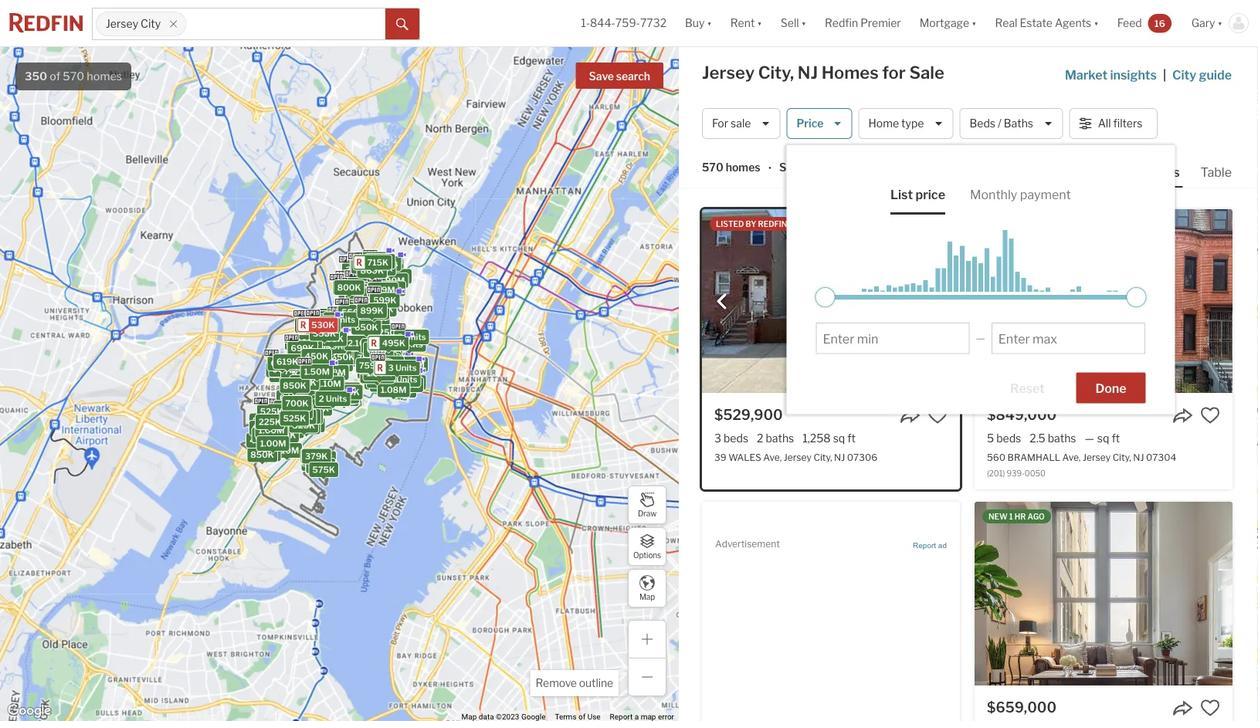 Task type: describe. For each thing, give the bounding box(es) containing it.
▾ for sell ▾
[[802, 17, 807, 30]]

535k
[[285, 399, 308, 409]]

1 vertical spatial 589k
[[263, 431, 287, 441]]

569k
[[304, 452, 327, 462]]

480k up the 870k
[[308, 348, 332, 358]]

1 vertical spatial 1.08m
[[320, 368, 346, 378]]

rent ▾ button
[[731, 0, 762, 46]]

1 for $849,000
[[1010, 219, 1013, 229]]

home type
[[869, 117, 924, 130]]

1 vertical spatial 250k
[[294, 360, 317, 370]]

redfin
[[825, 17, 858, 30]]

805k
[[286, 406, 310, 417]]

5 ▾ from the left
[[1094, 17, 1099, 30]]

710k
[[314, 376, 336, 386]]

1.40m up 14 units
[[392, 361, 418, 371]]

gary ▾
[[1192, 17, 1223, 30]]

1.04m
[[399, 333, 424, 343]]

for
[[712, 117, 729, 130]]

1 vertical spatial 479k
[[257, 433, 280, 443]]

415k
[[295, 422, 317, 432]]

969k
[[293, 378, 316, 388]]

— for — sq ft
[[1085, 432, 1095, 445]]

1 vertical spatial 599k
[[281, 409, 304, 419]]

ago right redfin
[[808, 219, 825, 229]]

sort
[[780, 161, 802, 174]]

0 horizontal spatial 1.60m
[[277, 403, 303, 413]]

hr for $849,000
[[1015, 219, 1026, 229]]

1.28m
[[307, 356, 333, 366]]

1 horizontal spatial 485k
[[370, 364, 394, 374]]

sell
[[781, 17, 799, 30]]

2.5 baths
[[1030, 432, 1077, 445]]

0 vertical spatial 850k
[[370, 274, 394, 284]]

380k
[[335, 314, 359, 324]]

sq for —
[[1098, 432, 1110, 445]]

1.38m
[[320, 394, 346, 404]]

options button
[[628, 528, 667, 566]]

1-844-759-7732 link
[[581, 17, 667, 30]]

0 horizontal spatial nj
[[798, 62, 818, 83]]

1.39m
[[298, 383, 323, 393]]

375k
[[310, 461, 332, 471]]

14
[[390, 378, 400, 388]]

market
[[1065, 67, 1108, 82]]

listed by redfin 1 hr ago
[[716, 219, 825, 229]]

mortgage ▾ button
[[920, 0, 977, 46]]

949k down 355k
[[320, 342, 344, 352]]

type
[[902, 117, 924, 130]]

0 vertical spatial 350k
[[364, 344, 388, 354]]

save
[[589, 70, 614, 83]]

327k
[[319, 343, 341, 353]]

1 vertical spatial 2.10m
[[348, 338, 373, 348]]

0 horizontal spatial city,
[[758, 62, 794, 83]]

1 vertical spatial 825k
[[284, 408, 307, 418]]

1 vertical spatial 1.15m
[[398, 359, 422, 369]]

reset button
[[991, 373, 1064, 404]]

photo of 50 dey st unit 440, jersey city, nj 07306 image
[[975, 502, 1233, 686]]

outline
[[579, 677, 613, 690]]

0 vertical spatial 570
[[63, 70, 84, 83]]

0 horizontal spatial 660k
[[290, 412, 313, 422]]

610k
[[313, 375, 335, 385]]

676k
[[314, 376, 337, 386]]

1.40m up 1.69m
[[366, 340, 392, 350]]

950k up 2.08m
[[366, 345, 389, 355]]

list price element
[[891, 175, 946, 215]]

map
[[640, 593, 655, 602]]

725k
[[370, 346, 392, 356]]

249k
[[315, 321, 338, 331]]

redfin premier button
[[816, 0, 911, 46]]

7732
[[640, 17, 667, 30]]

estate
[[1020, 17, 1053, 30]]

0 horizontal spatial 550k
[[273, 430, 296, 441]]

▾ for rent ▾
[[757, 17, 762, 30]]

rent ▾
[[731, 17, 762, 30]]

1 horizontal spatial 900k
[[357, 344, 381, 354]]

835k
[[308, 460, 331, 470]]

new 1 hr ago for $659,000
[[989, 512, 1045, 521]]

new for $659,000
[[989, 512, 1008, 521]]

|
[[1163, 67, 1167, 82]]

950k down the "785k"
[[366, 291, 390, 301]]

1.05m
[[351, 279, 377, 289]]

price
[[797, 117, 824, 130]]

remove outline button
[[530, 671, 619, 697]]

495k
[[382, 338, 406, 348]]

maximum price slider
[[1127, 287, 1147, 307]]

submit search image
[[396, 18, 409, 31]]

done
[[1096, 381, 1127, 396]]

table
[[1201, 165, 1232, 180]]

2 vertical spatial 1.08m
[[381, 385, 407, 395]]

0 vertical spatial 325k
[[349, 315, 372, 325]]

list
[[891, 187, 913, 202]]

1 vertical spatial 1.30m
[[373, 354, 398, 364]]

1 vertical spatial 575k
[[291, 392, 313, 402]]

1.40m up 459k
[[390, 359, 416, 369]]

2 475k from the left
[[280, 363, 303, 373]]

mortgage ▾ button
[[911, 0, 986, 46]]

market insights | city guide
[[1065, 67, 1232, 82]]

beds for $849,000
[[997, 432, 1022, 445]]

agents
[[1055, 17, 1092, 30]]

570 inside 570 homes • sort
[[702, 161, 724, 174]]

$849,000
[[987, 406, 1057, 423]]

guide
[[1199, 67, 1232, 82]]

1 vertical spatial 225k
[[259, 417, 281, 427]]

2 vertical spatial 1.30m
[[361, 366, 387, 376]]

0 vertical spatial 599k
[[373, 296, 397, 306]]

favorite button checkbox for $659,000
[[1201, 698, 1221, 719]]

for sale
[[712, 117, 751, 130]]

1 horizontal spatial 660k
[[363, 302, 387, 312]]

ft for 1,258 sq ft
[[848, 432, 856, 445]]

2 vertical spatial 600k
[[277, 426, 301, 436]]

530k
[[311, 320, 335, 330]]

city, for 39
[[814, 452, 832, 463]]

560k
[[327, 352, 351, 362]]

844-
[[590, 17, 616, 30]]

favorite button image for $529,900
[[928, 406, 948, 426]]

0 vertical spatial 825k
[[320, 362, 343, 372]]

355k
[[313, 329, 336, 339]]

349k
[[282, 363, 305, 373]]

775k
[[260, 429, 282, 439]]

ago for $849,000
[[1028, 219, 1045, 229]]

jersey up for sale
[[702, 62, 755, 83]]

1 vertical spatial 600k
[[294, 412, 317, 422]]

0 horizontal spatial 975k
[[298, 321, 321, 331]]

all
[[1098, 117, 1111, 130]]

0 horizontal spatial homes
[[87, 70, 122, 83]]

1 475k from the left
[[279, 362, 302, 372]]

baths for $529,900
[[766, 432, 794, 445]]

sell ▾
[[781, 17, 807, 30]]

draw
[[638, 509, 657, 519]]

0 vertical spatial 2.10m
[[356, 293, 381, 303]]

0 horizontal spatial city
[[141, 17, 161, 30]]

2.75m
[[368, 355, 394, 365]]

buy ▾ button
[[676, 0, 721, 46]]

760k
[[365, 264, 388, 274]]

•
[[768, 162, 772, 175]]

549k
[[312, 319, 335, 329]]

photo of 560 bramhall ave, jersey city, nj 07304 image
[[975, 209, 1233, 393]]

1 horizontal spatial 729k
[[355, 345, 378, 355]]

0 vertical spatial 875k
[[308, 397, 331, 407]]

insights
[[1111, 67, 1157, 82]]

google image
[[4, 702, 55, 722]]

699k up 619k
[[291, 343, 314, 354]]

price button
[[787, 108, 853, 139]]

560 bramhall ave, jersey city, nj 07304 (201) 939-0050
[[987, 452, 1177, 478]]

5
[[987, 432, 994, 445]]

1 horizontal spatial 550k
[[342, 307, 365, 317]]

next button image
[[933, 294, 948, 310]]

0 vertical spatial 579k
[[295, 348, 318, 358]]

2 vertical spatial 850k
[[251, 450, 274, 460]]

444k
[[370, 263, 393, 273]]

sell ▾ button
[[781, 0, 807, 46]]

1 horizontal spatial 1.25m
[[368, 277, 393, 287]]

city guide link
[[1173, 66, 1235, 84]]

1.06m
[[349, 287, 375, 297]]

buy ▾
[[685, 17, 712, 30]]

listed
[[716, 219, 744, 229]]

1 vertical spatial 1.25m
[[302, 365, 328, 375]]

560
[[987, 452, 1006, 463]]

0 horizontal spatial 485k
[[311, 317, 334, 327]]

0 vertical spatial 500k
[[289, 359, 313, 369]]

2 vertical spatial 575k
[[312, 465, 335, 475]]

1 horizontal spatial 850k
[[283, 381, 307, 391]]



Task type: vqa. For each thing, say whether or not it's contained in the screenshot.
729K
yes



Task type: locate. For each thing, give the bounding box(es) containing it.
0 vertical spatial 1.60m
[[372, 346, 398, 356]]

2 horizontal spatial 850k
[[370, 274, 394, 284]]

1 down monthly payment element
[[1010, 219, 1013, 229]]

2.10m up 588k
[[348, 338, 373, 348]]

1 horizontal spatial 639k
[[370, 369, 393, 379]]

2.00m
[[381, 381, 408, 391]]

4 units
[[395, 332, 423, 342], [368, 357, 397, 367], [381, 359, 410, 369], [298, 375, 327, 385]]

570 right of
[[63, 70, 84, 83]]

3 ▾ from the left
[[802, 17, 807, 30]]

0 vertical spatial 1.08m
[[362, 307, 387, 317]]

575k down "379k"
[[312, 465, 335, 475]]

beds for $529,900
[[724, 432, 749, 445]]

hr right redfin
[[795, 219, 806, 229]]

1.25m down the 760k
[[368, 277, 393, 287]]

875k
[[308, 397, 331, 407], [308, 456, 331, 466]]

list price
[[891, 187, 946, 202]]

city, down 1,258 at the right bottom
[[814, 452, 832, 463]]

1 vertical spatial 579k
[[297, 412, 320, 422]]

0 vertical spatial 649k
[[280, 393, 303, 403]]

map region
[[0, 1, 871, 722]]

ave, down 2 baths
[[764, 452, 782, 463]]

2 vertical spatial 1.20m
[[364, 354, 389, 364]]

sell ▾ button
[[772, 0, 816, 46]]

579k down 979k
[[295, 348, 318, 358]]

759k
[[359, 361, 382, 371]]

jersey down — sq ft
[[1083, 452, 1111, 463]]

0 vertical spatial 250k
[[379, 328, 402, 338]]

14 units
[[390, 378, 423, 388]]

done button
[[1077, 373, 1146, 404]]

1 new from the top
[[989, 219, 1008, 229]]

None search field
[[187, 8, 386, 39]]

redfin
[[758, 219, 788, 229]]

search
[[616, 70, 651, 83]]

all filters button
[[1070, 108, 1158, 139]]

favorite button image for $659,000
[[1201, 698, 1221, 719]]

589k down 559k
[[263, 431, 287, 441]]

new down monthly
[[989, 219, 1008, 229]]

529k
[[252, 416, 275, 426]]

570
[[63, 70, 84, 83], [702, 161, 724, 174]]

350k
[[364, 344, 388, 354], [291, 391, 314, 401]]

city
[[141, 17, 161, 30], [1173, 67, 1197, 82]]

2.10m down 1.05m
[[356, 293, 381, 303]]

1 new 1 hr ago from the top
[[989, 219, 1045, 229]]

480k up the 989k
[[305, 354, 328, 364]]

1 for $659,000
[[1010, 512, 1013, 521]]

1 vertical spatial 660k
[[290, 412, 313, 422]]

4 ▾ from the left
[[972, 17, 977, 30]]

▾ right mortgage
[[972, 17, 977, 30]]

39 wales ave, jersey city, nj 07306
[[715, 452, 878, 463]]

639k up 969k
[[294, 365, 318, 375]]

1 vertical spatial 1.60m
[[277, 403, 303, 413]]

sale
[[910, 62, 945, 83]]

dialog
[[787, 145, 1175, 414]]

▾ right rent
[[757, 17, 762, 30]]

485k
[[311, 317, 334, 327], [370, 364, 394, 374]]

real estate agents ▾ button
[[986, 0, 1108, 46]]

0 vertical spatial 900k
[[357, 344, 381, 354]]

ave, for wales
[[764, 452, 782, 463]]

0 vertical spatial 479k
[[306, 404, 329, 414]]

nj left 07304 at the right bottom
[[1134, 452, 1145, 463]]

350k down 969k
[[291, 391, 314, 401]]

city, down — sq ft
[[1113, 452, 1132, 463]]

0 horizontal spatial ave,
[[764, 452, 782, 463]]

1 vertical spatial 500k
[[309, 454, 333, 464]]

monthly payment element
[[970, 175, 1071, 215]]

1 horizontal spatial 1.60m
[[372, 346, 398, 356]]

0 vertical spatial 225k
[[315, 321, 337, 331]]

ave, for bramhall
[[1063, 452, 1081, 463]]

699k down 710k
[[312, 386, 335, 396]]

baths
[[766, 432, 794, 445], [1048, 432, 1077, 445]]

929k
[[353, 261, 376, 271]]

ago for $659,000
[[1028, 512, 1045, 521]]

350
[[25, 70, 47, 83]]

2.5
[[1030, 432, 1046, 445]]

jersey inside 560 bramhall ave, jersey city, nj 07304 (201) 939-0050
[[1083, 452, 1111, 463]]

1.25m
[[368, 277, 393, 287], [302, 365, 328, 375]]

remove
[[536, 677, 577, 690]]

0 vertical spatial new
[[989, 219, 1008, 229]]

ft up 07306
[[848, 432, 856, 445]]

1 vertical spatial 875k
[[308, 456, 331, 466]]

785k
[[364, 278, 387, 288]]

previous button image
[[715, 294, 730, 310]]

ave, inside 560 bramhall ave, jersey city, nj 07304 (201) 939-0050
[[1063, 452, 1081, 463]]

minimum price slider
[[815, 287, 836, 307]]

825k down 560k
[[320, 362, 343, 372]]

sq right 1,258 at the right bottom
[[833, 432, 845, 445]]

sq up 560 bramhall ave, jersey city, nj 07304 (201) 939-0050
[[1098, 432, 1110, 445]]

new 1 hr ago for $849,000
[[989, 219, 1045, 229]]

0 horizontal spatial 479k
[[257, 433, 280, 443]]

1 horizontal spatial ft
[[1112, 432, 1120, 445]]

2 new from the top
[[989, 512, 1008, 521]]

dialog containing list price
[[787, 145, 1175, 414]]

homes inside 570 homes • sort
[[726, 161, 761, 174]]

1-
[[581, 17, 590, 30]]

nj left "homes"
[[798, 62, 818, 83]]

0 horizontal spatial —
[[976, 332, 986, 345]]

1 horizontal spatial 250k
[[379, 328, 402, 338]]

1 horizontal spatial 825k
[[320, 362, 343, 372]]

— inside dialog
[[976, 332, 986, 345]]

1 vertical spatial 325k
[[292, 421, 315, 431]]

975k
[[298, 321, 321, 331], [355, 343, 378, 353]]

07306
[[847, 452, 878, 463]]

0 vertical spatial 975k
[[298, 321, 321, 331]]

479k down "399k"
[[306, 404, 329, 414]]

0 horizontal spatial 639k
[[294, 365, 318, 375]]

989k
[[306, 368, 330, 378]]

525k
[[369, 353, 392, 363], [260, 407, 283, 417], [283, 414, 306, 424]]

2 ft from the left
[[1112, 432, 1120, 445]]

1 horizontal spatial 1.15m
[[398, 359, 422, 369]]

nj for 560 bramhall ave, jersey city, nj 07304 (201) 939-0050
[[1134, 452, 1145, 463]]

800k
[[337, 283, 361, 293]]

jersey city, nj homes for sale
[[702, 62, 945, 83]]

2 new 1 hr ago from the top
[[989, 512, 1045, 521]]

1 horizontal spatial —
[[1085, 432, 1095, 445]]

jersey left remove jersey city icon
[[106, 17, 138, 30]]

sale
[[731, 117, 751, 130]]

1 vertical spatial 550k
[[273, 430, 296, 441]]

1 right redfin
[[789, 219, 793, 229]]

1 ft from the left
[[848, 432, 856, 445]]

325k down 280k
[[349, 315, 372, 325]]

769k
[[307, 314, 330, 324]]

1 vertical spatial 1.00m
[[260, 439, 286, 449]]

▾ right gary
[[1218, 17, 1223, 30]]

1 ▾ from the left
[[707, 17, 712, 30]]

1 horizontal spatial 225k
[[315, 321, 337, 331]]

homes right of
[[87, 70, 122, 83]]

Enter max text field
[[999, 331, 1139, 347]]

1 vertical spatial homes
[[726, 161, 761, 174]]

599k down 1.19m
[[373, 296, 397, 306]]

new 1 hr ago down 939-
[[989, 512, 1045, 521]]

ave, down 2.5 baths
[[1063, 452, 1081, 463]]

0 vertical spatial 1.25m
[[368, 277, 393, 287]]

ft up 560 bramhall ave, jersey city, nj 07304 (201) 939-0050
[[1112, 432, 1120, 445]]

0 vertical spatial 575k
[[383, 358, 405, 368]]

0 vertical spatial 1.20m
[[355, 289, 380, 299]]

639k down 2.75m
[[370, 369, 393, 379]]

favorite button image
[[928, 406, 948, 426], [1201, 406, 1221, 426], [1201, 698, 1221, 719]]

homes
[[822, 62, 879, 83]]

350k up 2.75m
[[364, 344, 388, 354]]

1,258
[[803, 432, 831, 445]]

949k down 1.05m
[[350, 294, 374, 304]]

new for $849,000
[[989, 219, 1008, 229]]

850k down 444k
[[370, 274, 394, 284]]

305k
[[362, 265, 386, 275]]

price
[[916, 187, 946, 202]]

baths up 39 wales ave, jersey city, nj 07306
[[766, 432, 794, 445]]

950k down 1.06m
[[361, 300, 384, 310]]

ft for — sq ft
[[1112, 432, 1120, 445]]

2 sq from the left
[[1098, 432, 1110, 445]]

1 baths from the left
[[766, 432, 794, 445]]

1.87m
[[388, 366, 413, 376]]

real
[[996, 17, 1018, 30]]

825k up 415k
[[284, 408, 307, 418]]

660k down 1.19m
[[363, 302, 387, 312]]

0 horizontal spatial 900k
[[272, 365, 296, 375]]

favorite button checkbox for $529,900
[[928, 406, 948, 426]]

649k down 805k
[[298, 420, 322, 430]]

540k
[[310, 464, 334, 474]]

hr down monthly payment element
[[1015, 219, 1026, 229]]

1 vertical spatial —
[[1085, 432, 1095, 445]]

1 beds from the left
[[724, 432, 749, 445]]

mortgage
[[920, 17, 970, 30]]

0 horizontal spatial beds
[[724, 432, 749, 445]]

buy
[[685, 17, 705, 30]]

935k
[[332, 394, 356, 404]]

2 vertical spatial 599k
[[263, 424, 286, 434]]

beds up wales
[[724, 432, 749, 445]]

850k down 349k
[[283, 381, 307, 391]]

1 vertical spatial 850k
[[283, 381, 307, 391]]

649k up 805k
[[280, 393, 303, 403]]

930k
[[370, 376, 394, 386]]

0 horizontal spatial 825k
[[284, 408, 307, 418]]

939-
[[1007, 469, 1025, 478]]

1 sq from the left
[[833, 432, 845, 445]]

499k
[[368, 355, 391, 365], [311, 364, 334, 374], [294, 364, 317, 374], [250, 436, 273, 446]]

1 vertical spatial 350k
[[291, 391, 314, 401]]

hr for $659,000
[[1015, 512, 1026, 521]]

payment
[[1020, 187, 1071, 202]]

5 beds
[[987, 432, 1022, 445]]

1 horizontal spatial 570
[[702, 161, 724, 174]]

550k down 1.06m
[[342, 307, 365, 317]]

1 horizontal spatial 479k
[[306, 404, 329, 414]]

250k
[[379, 328, 402, 338], [294, 360, 317, 370]]

0 vertical spatial 1.30m
[[349, 290, 374, 300]]

0 vertical spatial 589k
[[296, 338, 319, 348]]

nj down "1,258 sq ft"
[[834, 452, 845, 463]]

bramhall
[[1008, 452, 1061, 463]]

1 horizontal spatial 325k
[[349, 315, 372, 325]]

nj for 39 wales ave, jersey city, nj 07306
[[834, 452, 845, 463]]

599k up 415k
[[281, 409, 304, 419]]

0 vertical spatial 1.15m
[[307, 346, 331, 356]]

588k
[[362, 353, 385, 363]]

sq for 1,258
[[833, 432, 845, 445]]

870k
[[301, 363, 324, 373]]

1.40m up 560k
[[341, 338, 367, 348]]

favorite button checkbox for $849,000
[[1201, 406, 1221, 426]]

1 down 939-
[[1010, 512, 1013, 521]]

1 horizontal spatial nj
[[834, 452, 845, 463]]

2 ave, from the left
[[1063, 452, 1081, 463]]

0 horizontal spatial 350k
[[291, 391, 314, 401]]

1 vertical spatial 975k
[[355, 343, 378, 353]]

749k
[[364, 361, 387, 371], [284, 367, 307, 377], [301, 385, 324, 395], [272, 408, 295, 418]]

baths for $849,000
[[1048, 432, 1077, 445]]

nj inside 560 bramhall ave, jersey city, nj 07304 (201) 939-0050
[[1134, 452, 1145, 463]]

new 1 hr ago down monthly payment element
[[989, 219, 1045, 229]]

619k
[[277, 357, 298, 367]]

1.15m
[[307, 346, 331, 356], [398, 359, 422, 369]]

rent ▾ button
[[721, 0, 772, 46]]

1.15m up 1.28m
[[307, 346, 331, 356]]

0 horizontal spatial 225k
[[259, 417, 281, 427]]

1 vertical spatial 649k
[[298, 420, 322, 430]]

899k
[[355, 288, 379, 298], [360, 306, 384, 316], [374, 360, 398, 370], [307, 384, 330, 394]]

favorite button image for $849,000
[[1201, 406, 1221, 426]]

0 horizontal spatial baths
[[766, 432, 794, 445]]

ago down 0050
[[1028, 512, 1045, 521]]

1 horizontal spatial sq
[[1098, 432, 1110, 445]]

▾ right agents
[[1094, 17, 1099, 30]]

Enter min text field
[[823, 331, 963, 347]]

▾ for gary ▾
[[1218, 17, 1223, 30]]

0 horizontal spatial 1.25m
[[302, 365, 328, 375]]

remove jersey city image
[[169, 19, 178, 29]]

for sale button
[[702, 108, 781, 139]]

baths right 2.5
[[1048, 432, 1077, 445]]

city,
[[758, 62, 794, 83], [814, 452, 832, 463], [1113, 452, 1132, 463]]

photos button
[[1135, 164, 1198, 188]]

1 horizontal spatial 350k
[[364, 344, 388, 354]]

city right |
[[1173, 67, 1197, 82]]

jersey down 1,258 at the right bottom
[[784, 452, 812, 463]]

949k down 1.06m
[[361, 300, 385, 310]]

advertisement
[[715, 539, 780, 550]]

550k down 559k
[[273, 430, 296, 441]]

0 horizontal spatial 570
[[63, 70, 84, 83]]

900k up 969k
[[272, 365, 296, 375]]

1 ave, from the left
[[764, 452, 782, 463]]

city, inside 560 bramhall ave, jersey city, nj 07304 (201) 939-0050
[[1113, 452, 1132, 463]]

6 ▾ from the left
[[1218, 17, 1223, 30]]

2 baths
[[757, 432, 794, 445]]

0 vertical spatial 600k
[[357, 355, 381, 365]]

420k
[[334, 315, 357, 325]]

▾ for buy ▾
[[707, 17, 712, 30]]

0 vertical spatial 1.35m
[[366, 350, 392, 360]]

1 horizontal spatial 1.35m
[[366, 350, 392, 360]]

325k down 805k
[[292, 421, 315, 431]]

beds right 5
[[997, 432, 1022, 445]]

0 horizontal spatial 850k
[[251, 450, 274, 460]]

579k up 415k
[[297, 412, 320, 422]]

▾ right sell
[[802, 17, 807, 30]]

hr down 939-
[[1015, 512, 1026, 521]]

589k
[[296, 338, 319, 348], [263, 431, 287, 441]]

2 ▾ from the left
[[757, 17, 762, 30]]

900k up 2.75m
[[357, 344, 381, 354]]

(201)
[[987, 469, 1005, 478]]

0 vertical spatial 660k
[[363, 302, 387, 312]]

1 vertical spatial 1.20m
[[310, 331, 335, 341]]

1 vertical spatial 570
[[702, 161, 724, 174]]

2 beds from the left
[[997, 432, 1022, 445]]

1.69m
[[374, 352, 399, 362]]

homes left •
[[726, 161, 761, 174]]

589k up 450k
[[296, 338, 319, 348]]

2 baths from the left
[[1048, 432, 1077, 445]]

1.15m up 14 units
[[398, 359, 422, 369]]

850k
[[370, 274, 394, 284], [283, 381, 307, 391], [251, 450, 274, 460]]

city left remove jersey city icon
[[141, 17, 161, 30]]

all filters
[[1098, 117, 1143, 130]]

949k down 1.19m
[[363, 307, 386, 317]]

350 of 570 homes
[[25, 70, 122, 83]]

city, for 560
[[1113, 452, 1132, 463]]

1.35m up 676k
[[318, 366, 344, 376]]

▾ right buy
[[707, 17, 712, 30]]

favorite button checkbox
[[928, 406, 948, 426], [1201, 406, 1221, 426], [1201, 698, 1221, 719]]

ago down the payment
[[1028, 219, 1045, 229]]

789k
[[263, 406, 286, 417]]

0 horizontal spatial 1.35m
[[318, 366, 344, 376]]

1.35m up 2.08m
[[366, 350, 392, 360]]

1 vertical spatial 729k
[[300, 376, 323, 386]]

0 horizontal spatial 325k
[[292, 421, 315, 431]]

570 down for
[[702, 161, 724, 174]]

16
[[1155, 18, 1166, 29]]

1 vertical spatial city
[[1173, 67, 1197, 82]]

sq
[[833, 432, 845, 445], [1098, 432, 1110, 445]]

— for —
[[976, 332, 986, 345]]

479k down 529k
[[257, 433, 280, 443]]

280k
[[364, 298, 387, 308]]

0 vertical spatial 550k
[[342, 307, 365, 317]]

660k down 535k
[[290, 412, 313, 422]]

0 horizontal spatial 729k
[[300, 376, 323, 386]]

399k
[[309, 386, 332, 396]]

1 horizontal spatial homes
[[726, 161, 761, 174]]

0 horizontal spatial 250k
[[294, 360, 317, 370]]

759-
[[616, 17, 640, 30]]

699k down 249k
[[320, 334, 344, 344]]

0 vertical spatial 485k
[[311, 317, 334, 327]]

850k down 299k
[[251, 450, 274, 460]]

979k
[[295, 338, 318, 348]]

remove outline
[[536, 677, 613, 690]]

1 vertical spatial new
[[989, 512, 1008, 521]]

▾ for mortgage ▾
[[972, 17, 977, 30]]

0 vertical spatial 1.00m
[[259, 426, 285, 436]]

buy ▾ button
[[685, 0, 712, 46]]

599k down 789k
[[263, 424, 286, 434]]

city, down sell
[[758, 62, 794, 83]]

new down (201)
[[989, 512, 1008, 521]]

699k down 969k
[[289, 388, 313, 399]]

425k
[[334, 316, 357, 326], [317, 328, 340, 338], [368, 339, 391, 349], [305, 454, 328, 464]]

1 horizontal spatial city
[[1173, 67, 1197, 82]]

575k up 459k
[[383, 358, 405, 368]]

photo of 39 wales ave, jersey city, nj 07306 image
[[702, 209, 960, 393]]

0 vertical spatial 729k
[[355, 345, 378, 355]]

0 vertical spatial homes
[[87, 70, 122, 83]]

1 vertical spatial 485k
[[370, 364, 394, 374]]

1.25m down 285k
[[302, 365, 328, 375]]



